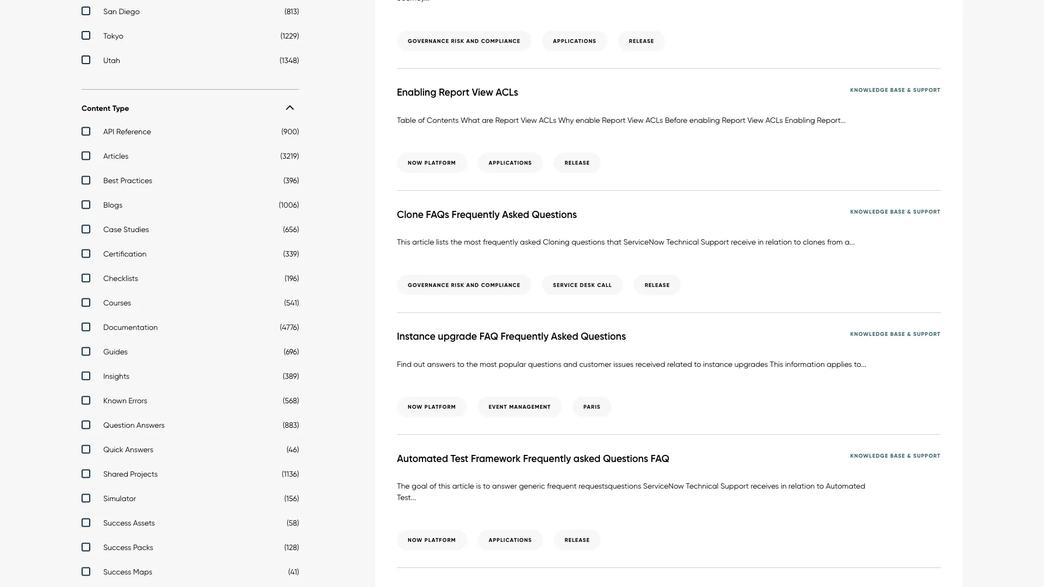 Task type: vqa. For each thing, say whether or not it's contained in the screenshot.
the 'use' to the top
no



Task type: locate. For each thing, give the bounding box(es) containing it.
1 horizontal spatial enabling
[[785, 115, 815, 125]]

1 governance risk and compliance from the top
[[408, 37, 520, 44]]

1 risk from the top
[[451, 37, 464, 44]]

0 vertical spatial most
[[464, 237, 481, 247]]

frequently up frequently at top left
[[452, 208, 500, 220]]

san
[[103, 7, 117, 16]]

frequently up "popular"
[[501, 330, 549, 343]]

this down "clone"
[[397, 237, 410, 247]]

1 vertical spatial platform
[[425, 403, 456, 410]]

instance upgrade faq  frequently asked questions link
[[397, 330, 648, 343]]

now platform for enabling
[[408, 159, 456, 166]]

1 vertical spatial asked
[[573, 452, 601, 465]]

questions for asked
[[603, 452, 648, 465]]

support for enabling report view acls
[[913, 86, 941, 93]]

2 platform from the top
[[425, 403, 456, 410]]

instance upgrade faq  frequently asked questions
[[397, 330, 626, 343]]

0 horizontal spatial enabling
[[397, 86, 436, 98]]

0 vertical spatial now platform
[[408, 159, 456, 166]]

0 vertical spatial questions
[[571, 237, 605, 247]]

2 vertical spatial applications
[[489, 537, 532, 544]]

call
[[597, 281, 612, 288]]

and for service desk call
[[466, 281, 479, 288]]

and up enabling report view acls link at the top
[[466, 37, 479, 44]]

the right answers at left
[[466, 359, 478, 369]]

2 governance from the top
[[408, 281, 449, 288]]

and up upgrade at the bottom of the page
[[466, 281, 479, 288]]

question answers
[[103, 421, 165, 430]]

1 vertical spatial governance
[[408, 281, 449, 288]]

1 horizontal spatial asked
[[551, 330, 578, 343]]

1 vertical spatial now
[[408, 403, 423, 410]]

event management
[[489, 403, 551, 410]]

questions left the that
[[571, 237, 605, 247]]

management
[[509, 403, 551, 410]]

2 now from the top
[[408, 403, 423, 410]]

enabling up 'table'
[[397, 86, 436, 98]]

0 vertical spatial the
[[450, 237, 462, 247]]

4 knowledge base & support from the top
[[850, 452, 941, 459]]

&
[[907, 86, 911, 93], [907, 208, 911, 215], [907, 330, 911, 337], [907, 452, 911, 459]]

4 knowledge from the top
[[850, 452, 888, 459]]

1 vertical spatial automated
[[826, 481, 865, 491]]

is
[[476, 481, 481, 491]]

1 knowledge from the top
[[850, 86, 888, 93]]

1 horizontal spatial automated
[[826, 481, 865, 491]]

support inside the goal of this article is to answer generic frequent requestsquestions servicenow technical support receives in relation to automated test...
[[720, 481, 749, 491]]

1 compliance from the top
[[481, 37, 520, 44]]

why
[[558, 115, 574, 125]]

article left is
[[452, 481, 474, 491]]

(1348)
[[280, 55, 299, 65]]

2 risk from the top
[[451, 281, 464, 288]]

of left this
[[429, 481, 436, 491]]

1 vertical spatial success
[[103, 543, 131, 552]]

0 vertical spatial and
[[466, 37, 479, 44]]

governance risk and compliance up the "enabling report view acls"
[[408, 37, 520, 44]]

1 horizontal spatial the
[[466, 359, 478, 369]]

faq up the goal of this article is to answer generic frequent requestsquestions servicenow technical support receives in relation to automated test...
[[651, 452, 669, 465]]

1 now platform from the top
[[408, 159, 456, 166]]

1 vertical spatial and
[[466, 281, 479, 288]]

1 governance from the top
[[408, 37, 449, 44]]

of right 'table'
[[418, 115, 425, 125]]

4 base from the top
[[890, 452, 905, 459]]

and
[[466, 37, 479, 44], [466, 281, 479, 288], [563, 359, 577, 369]]

0 vertical spatial now
[[408, 159, 423, 166]]

1 horizontal spatial this
[[770, 359, 783, 369]]

report right are
[[495, 115, 519, 125]]

None checkbox
[[82, 7, 299, 18], [82, 55, 299, 67], [82, 151, 299, 163], [82, 176, 299, 188], [82, 225, 299, 237], [82, 274, 299, 286], [82, 298, 299, 310], [82, 323, 299, 335], [82, 372, 299, 384], [82, 396, 299, 408], [82, 543, 299, 555], [82, 567, 299, 579], [82, 7, 299, 18], [82, 55, 299, 67], [82, 151, 299, 163], [82, 176, 299, 188], [82, 225, 299, 237], [82, 274, 299, 286], [82, 298, 299, 310], [82, 323, 299, 335], [82, 372, 299, 384], [82, 396, 299, 408], [82, 543, 299, 555], [82, 567, 299, 579]]

find out answers to the most popular questions and customer issues received related to instance upgrades this information applies to...
[[397, 359, 866, 369]]

3 base from the top
[[890, 330, 905, 337]]

3 knowledge from the top
[[850, 330, 888, 337]]

frequent
[[547, 481, 577, 491]]

platform
[[425, 159, 456, 166], [425, 403, 456, 410], [425, 537, 456, 544]]

servicenow right requestsquestions
[[643, 481, 684, 491]]

0 vertical spatial risk
[[451, 37, 464, 44]]

and left the 'customer' on the right
[[563, 359, 577, 369]]

now down out
[[408, 403, 423, 410]]

1 vertical spatial governance risk and compliance
[[408, 281, 520, 288]]

2 vertical spatial now
[[408, 537, 423, 544]]

0 horizontal spatial questions
[[528, 359, 561, 369]]

governance risk and compliance down lists
[[408, 281, 520, 288]]

success left maps
[[103, 567, 131, 577]]

compliance for applications
[[481, 37, 520, 44]]

asked down service in the top of the page
[[551, 330, 578, 343]]

questions up requestsquestions
[[603, 452, 648, 465]]

0 vertical spatial relation
[[766, 237, 792, 247]]

out
[[413, 359, 425, 369]]

asked
[[502, 208, 529, 220], [551, 330, 578, 343]]

this
[[397, 237, 410, 247], [770, 359, 783, 369]]

2 knowledge base & support from the top
[[850, 208, 941, 215]]

applications for frequently
[[489, 537, 532, 544]]

risk up upgrade at the bottom of the page
[[451, 281, 464, 288]]

1 vertical spatial now platform
[[408, 403, 456, 410]]

asked left "cloning"
[[520, 237, 541, 247]]

utah
[[103, 55, 120, 65]]

0 horizontal spatial in
[[758, 237, 764, 247]]

governance for applications
[[408, 37, 449, 44]]

0 horizontal spatial asked
[[502, 208, 529, 220]]

3 now from the top
[[408, 537, 423, 544]]

4 & from the top
[[907, 452, 911, 459]]

compliance for service desk call
[[481, 281, 520, 288]]

the
[[397, 481, 410, 491]]

0 horizontal spatial automated
[[397, 452, 448, 465]]

1 knowledge base & support from the top
[[850, 86, 941, 93]]

report up the contents at left
[[439, 86, 469, 98]]

1 horizontal spatial in
[[781, 481, 787, 491]]

release
[[629, 37, 654, 44], [565, 159, 590, 166], [645, 281, 670, 288], [565, 537, 590, 544]]

report right enabling
[[722, 115, 745, 125]]

support for instance upgrade faq  frequently asked questions
[[913, 330, 941, 337]]

0 vertical spatial governance risk and compliance
[[408, 37, 520, 44]]

1 vertical spatial in
[[781, 481, 787, 491]]

maps
[[133, 567, 152, 577]]

0 vertical spatial success
[[103, 518, 131, 528]]

1 vertical spatial compliance
[[481, 281, 520, 288]]

2 now platform from the top
[[408, 403, 456, 410]]

2 compliance from the top
[[481, 281, 520, 288]]

frequently
[[452, 208, 500, 220], [501, 330, 549, 343], [523, 452, 571, 465]]

0 vertical spatial this
[[397, 237, 410, 247]]

shared
[[103, 470, 128, 479]]

before
[[665, 115, 687, 125]]

2 vertical spatial questions
[[603, 452, 648, 465]]

now for enabling report view acls
[[408, 159, 423, 166]]

0 vertical spatial questions
[[532, 208, 577, 220]]

support for automated test framework   frequently asked questions faq
[[913, 452, 941, 459]]

are
[[482, 115, 493, 125]]

now down test... on the bottom of page
[[408, 537, 423, 544]]

3 platform from the top
[[425, 537, 456, 544]]

1 vertical spatial frequently
[[501, 330, 549, 343]]

view left before
[[627, 115, 644, 125]]

2 vertical spatial platform
[[425, 537, 456, 544]]

0 horizontal spatial article
[[412, 237, 434, 247]]

faq right upgrade at the bottom of the page
[[479, 330, 498, 343]]

0 horizontal spatial faq
[[479, 330, 498, 343]]

1 horizontal spatial questions
[[571, 237, 605, 247]]

0 vertical spatial asked
[[520, 237, 541, 247]]

shared projects
[[103, 470, 158, 479]]

1 success from the top
[[103, 518, 131, 528]]

2 success from the top
[[103, 543, 131, 552]]

frequently
[[483, 237, 518, 247]]

diego
[[119, 7, 140, 16]]

faq
[[479, 330, 498, 343], [651, 452, 669, 465]]

content
[[82, 103, 110, 113]]

article left lists
[[412, 237, 434, 247]]

0 horizontal spatial asked
[[520, 237, 541, 247]]

to...
[[854, 359, 866, 369]]

questions
[[532, 208, 577, 220], [581, 330, 626, 343], [603, 452, 648, 465]]

questions up the 'customer' on the right
[[581, 330, 626, 343]]

1 vertical spatial answers
[[125, 445, 153, 454]]

asked up frequently at top left
[[502, 208, 529, 220]]

questions right "popular"
[[528, 359, 561, 369]]

1 horizontal spatial faq
[[651, 452, 669, 465]]

answers up the projects
[[125, 445, 153, 454]]

this right upgrades
[[770, 359, 783, 369]]

base for questions
[[890, 208, 905, 215]]

knowledge base & support for questions
[[850, 208, 941, 215]]

platform for enabling
[[425, 159, 456, 166]]

1 vertical spatial questions
[[581, 330, 626, 343]]

report...
[[817, 115, 846, 125]]

(128)
[[284, 543, 299, 552]]

release for enabling report view acls
[[565, 159, 590, 166]]

applications
[[553, 37, 596, 44], [489, 159, 532, 166], [489, 537, 532, 544]]

3 & from the top
[[907, 330, 911, 337]]

to
[[794, 237, 801, 247], [457, 359, 464, 369], [694, 359, 701, 369], [483, 481, 490, 491], [817, 481, 824, 491]]

3 success from the top
[[103, 567, 131, 577]]

questions
[[571, 237, 605, 247], [528, 359, 561, 369]]

1 now from the top
[[408, 159, 423, 166]]

governance
[[408, 37, 449, 44], [408, 281, 449, 288]]

event
[[489, 403, 507, 410]]

report
[[439, 86, 469, 98], [495, 115, 519, 125], [602, 115, 626, 125], [722, 115, 745, 125]]

relation right 'receives'
[[788, 481, 815, 491]]

most left "popular"
[[480, 359, 497, 369]]

0 vertical spatial platform
[[425, 159, 456, 166]]

2 vertical spatial success
[[103, 567, 131, 577]]

1 vertical spatial asked
[[551, 330, 578, 343]]

view left why
[[521, 115, 537, 125]]

2 governance risk and compliance from the top
[[408, 281, 520, 288]]

support
[[913, 86, 941, 93], [913, 208, 941, 215], [701, 237, 729, 247], [913, 330, 941, 337], [913, 452, 941, 459], [720, 481, 749, 491]]

servicenow inside the goal of this article is to answer generic frequent requestsquestions servicenow technical support receives in relation to automated test...
[[643, 481, 684, 491]]

base for asked
[[890, 452, 905, 459]]

enabling
[[397, 86, 436, 98], [785, 115, 815, 125]]

release for clone faqs  frequently asked questions
[[645, 281, 670, 288]]

governance risk and compliance
[[408, 37, 520, 44], [408, 281, 520, 288]]

api
[[103, 127, 114, 136]]

0 vertical spatial frequently
[[452, 208, 500, 220]]

requestsquestions
[[579, 481, 641, 491]]

now platform down test... on the bottom of page
[[408, 537, 456, 544]]

0 vertical spatial answers
[[137, 421, 165, 430]]

enabling report view acls link
[[397, 86, 540, 99]]

enabling left report...
[[785, 115, 815, 125]]

1 vertical spatial of
[[429, 481, 436, 491]]

0 horizontal spatial this
[[397, 237, 410, 247]]

0 vertical spatial governance
[[408, 37, 449, 44]]

(1006)
[[279, 200, 299, 210]]

2 vertical spatial frequently
[[523, 452, 571, 465]]

& for asked
[[907, 330, 911, 337]]

contents
[[427, 115, 459, 125]]

asked
[[520, 237, 541, 247], [573, 452, 601, 465]]

questions up "cloning"
[[532, 208, 577, 220]]

tokyo
[[103, 31, 123, 40]]

risk up the "enabling report view acls"
[[451, 37, 464, 44]]

blogs
[[103, 200, 123, 210]]

None checkbox
[[82, 31, 299, 43], [82, 127, 299, 139], [82, 200, 299, 212], [82, 249, 299, 261], [82, 347, 299, 359], [82, 421, 299, 433], [82, 445, 299, 457], [82, 470, 299, 481], [82, 494, 299, 506], [82, 518, 299, 530], [82, 31, 299, 43], [82, 127, 299, 139], [82, 200, 299, 212], [82, 249, 299, 261], [82, 347, 299, 359], [82, 421, 299, 433], [82, 445, 299, 457], [82, 470, 299, 481], [82, 494, 299, 506], [82, 518, 299, 530]]

0 vertical spatial compliance
[[481, 37, 520, 44]]

the right lists
[[450, 237, 462, 247]]

3 knowledge base & support from the top
[[850, 330, 941, 337]]

(389)
[[283, 372, 299, 381]]

3 now platform from the top
[[408, 537, 456, 544]]

relation right "receive" on the right of the page
[[766, 237, 792, 247]]

in right 'receives'
[[781, 481, 787, 491]]

knowledge base & support
[[850, 86, 941, 93], [850, 208, 941, 215], [850, 330, 941, 337], [850, 452, 941, 459]]

issues
[[613, 359, 634, 369]]

1 vertical spatial relation
[[788, 481, 815, 491]]

1 vertical spatial servicenow
[[643, 481, 684, 491]]

2 base from the top
[[890, 208, 905, 215]]

2 & from the top
[[907, 208, 911, 215]]

packs
[[133, 543, 153, 552]]

report right enable
[[602, 115, 626, 125]]

now platform down the contents at left
[[408, 159, 456, 166]]

1 vertical spatial faq
[[651, 452, 669, 465]]

servicenow right the that
[[623, 237, 664, 247]]

in right "receive" on the right of the page
[[758, 237, 764, 247]]

2 knowledge from the top
[[850, 208, 888, 215]]

governance risk and compliance for applications
[[408, 37, 520, 44]]

1 platform from the top
[[425, 159, 456, 166]]

1 vertical spatial most
[[480, 359, 497, 369]]

success maps
[[103, 567, 152, 577]]

platform for automated
[[425, 537, 456, 544]]

1 horizontal spatial article
[[452, 481, 474, 491]]

upgrade
[[438, 330, 477, 343]]

most
[[464, 237, 481, 247], [480, 359, 497, 369]]

best
[[103, 176, 118, 185]]

base
[[890, 86, 905, 93], [890, 208, 905, 215], [890, 330, 905, 337], [890, 452, 905, 459]]

success down simulator
[[103, 518, 131, 528]]

2 vertical spatial now platform
[[408, 537, 456, 544]]

0 vertical spatial of
[[418, 115, 425, 125]]

success for success maps
[[103, 567, 131, 577]]

0 vertical spatial article
[[412, 237, 434, 247]]

answers down errors
[[137, 421, 165, 430]]

frequently up 'frequent'
[[523, 452, 571, 465]]

applications for acls
[[489, 159, 532, 166]]

goal
[[412, 481, 428, 491]]

servicenow
[[623, 237, 664, 247], [643, 481, 684, 491]]

now platform down answers at left
[[408, 403, 456, 410]]

1 vertical spatial risk
[[451, 281, 464, 288]]

known
[[103, 396, 127, 405]]

applies
[[827, 359, 852, 369]]

automated test framework   frequently asked questions faq
[[397, 452, 669, 465]]

now platform
[[408, 159, 456, 166], [408, 403, 456, 410], [408, 537, 456, 544]]

now down 'table'
[[408, 159, 423, 166]]

relation inside the goal of this article is to answer generic frequent requestsquestions servicenow technical support receives in relation to automated test...
[[788, 481, 815, 491]]

now platform for instance
[[408, 403, 456, 410]]

most left frequently at top left
[[464, 237, 481, 247]]

asked up requestsquestions
[[573, 452, 601, 465]]

1 horizontal spatial of
[[429, 481, 436, 491]]

(883)
[[283, 421, 299, 430]]

1 vertical spatial technical
[[686, 481, 719, 491]]

0 vertical spatial automated
[[397, 452, 448, 465]]

1 vertical spatial article
[[452, 481, 474, 491]]

1 vertical spatial applications
[[489, 159, 532, 166]]

(1229)
[[280, 31, 299, 40]]

(813)
[[285, 7, 299, 16]]

success left packs
[[103, 543, 131, 552]]



Task type: describe. For each thing, give the bounding box(es) containing it.
(156)
[[284, 494, 299, 503]]

service desk call
[[553, 281, 612, 288]]

quick
[[103, 445, 123, 454]]

risk for service desk call
[[451, 281, 464, 288]]

knowledge for asked
[[850, 330, 888, 337]]

now for automated test framework   frequently asked questions faq
[[408, 537, 423, 544]]

receive
[[731, 237, 756, 247]]

assets
[[133, 518, 155, 528]]

paris
[[584, 403, 601, 410]]

enabling report view acls
[[397, 86, 518, 98]]

(900)
[[281, 127, 299, 136]]

reference
[[116, 127, 151, 136]]

clone
[[397, 208, 424, 220]]

1 vertical spatial questions
[[528, 359, 561, 369]]

documentation
[[103, 323, 158, 332]]

articles
[[103, 151, 129, 161]]

question
[[103, 421, 135, 430]]

(41)
[[288, 567, 299, 577]]

instance
[[703, 359, 733, 369]]

checklists
[[103, 274, 138, 283]]

what
[[461, 115, 480, 125]]

enabling
[[689, 115, 720, 125]]

0 vertical spatial applications
[[553, 37, 596, 44]]

0 vertical spatial enabling
[[397, 86, 436, 98]]

success for success packs
[[103, 543, 131, 552]]

desk
[[580, 281, 595, 288]]

1 vertical spatial the
[[466, 359, 478, 369]]

knowledge base & support for asked
[[850, 330, 941, 337]]

guides
[[103, 347, 128, 356]]

1 & from the top
[[907, 86, 911, 93]]

success for success assets
[[103, 518, 131, 528]]

answers for quick answers
[[125, 445, 153, 454]]

frequently for faq
[[501, 330, 549, 343]]

table of contents what are report view acls why enable report view acls before enabling report view acls enabling report...
[[397, 115, 846, 125]]

the goal of this article is to answer generic frequent requestsquestions servicenow technical support receives in relation to automated test...
[[397, 481, 865, 502]]

& for questions
[[907, 208, 911, 215]]

now platform for automated
[[408, 537, 456, 544]]

case
[[103, 225, 122, 234]]

practices
[[120, 176, 152, 185]]

clone faqs  frequently asked questions link
[[397, 208, 599, 221]]

of inside the goal of this article is to answer generic frequent requestsquestions servicenow technical support receives in relation to automated test...
[[429, 481, 436, 491]]

api reference
[[103, 127, 151, 136]]

release for automated test framework   frequently asked questions faq
[[565, 537, 590, 544]]

in inside the goal of this article is to answer generic frequent requestsquestions servicenow technical support receives in relation to automated test...
[[781, 481, 787, 491]]

table
[[397, 115, 416, 125]]

& for asked
[[907, 452, 911, 459]]

that
[[607, 237, 622, 247]]

enable
[[576, 115, 600, 125]]

answer
[[492, 481, 517, 491]]

0 vertical spatial servicenow
[[623, 237, 664, 247]]

now for instance upgrade faq  frequently asked questions
[[408, 403, 423, 410]]

known errors
[[103, 396, 147, 405]]

governance risk and compliance for service desk call
[[408, 281, 520, 288]]

technical inside the goal of this article is to answer generic frequent requestsquestions servicenow technical support receives in relation to automated test...
[[686, 481, 719, 491]]

(3219)
[[280, 151, 299, 161]]

success assets
[[103, 518, 155, 528]]

(46)
[[286, 445, 299, 454]]

knowledge for questions
[[850, 208, 888, 215]]

case studies
[[103, 225, 149, 234]]

test
[[450, 452, 468, 465]]

find
[[397, 359, 412, 369]]

content type
[[82, 103, 129, 113]]

a...
[[845, 237, 855, 247]]

clones
[[803, 237, 825, 247]]

success packs
[[103, 543, 153, 552]]

from
[[827, 237, 843, 247]]

related
[[667, 359, 692, 369]]

base for asked
[[890, 330, 905, 337]]

best practices
[[103, 176, 152, 185]]

1 horizontal spatial asked
[[573, 452, 601, 465]]

lists
[[436, 237, 449, 247]]

customer
[[579, 359, 611, 369]]

0 vertical spatial faq
[[479, 330, 498, 343]]

automated inside the goal of this article is to answer generic frequent requestsquestions servicenow technical support receives in relation to automated test...
[[826, 481, 865, 491]]

knowledge for asked
[[850, 452, 888, 459]]

view up are
[[472, 86, 493, 98]]

governance for service desk call
[[408, 281, 449, 288]]

this article lists the most frequently asked cloning questions that servicenow technical support receive in relation to clones from a...
[[397, 237, 855, 247]]

received
[[635, 359, 665, 369]]

automated test framework   frequently asked questions faq link
[[397, 452, 691, 465]]

knowledge base & support for asked
[[850, 452, 941, 459]]

information
[[785, 359, 825, 369]]

1 base from the top
[[890, 86, 905, 93]]

questions for asked
[[581, 330, 626, 343]]

service
[[553, 281, 578, 288]]

and for applications
[[466, 37, 479, 44]]

framework
[[471, 452, 521, 465]]

instance
[[397, 330, 435, 343]]

support for clone faqs  frequently asked questions
[[913, 208, 941, 215]]

studies
[[123, 225, 149, 234]]

quick answers
[[103, 445, 153, 454]]

0 horizontal spatial of
[[418, 115, 425, 125]]

(58)
[[287, 518, 299, 528]]

faqs
[[426, 208, 449, 220]]

1 vertical spatial enabling
[[785, 115, 815, 125]]

cloning
[[543, 237, 570, 247]]

errors
[[128, 396, 147, 405]]

receives
[[751, 481, 779, 491]]

(656)
[[283, 225, 299, 234]]

article inside the goal of this article is to answer generic frequent requestsquestions servicenow technical support receives in relation to automated test...
[[452, 481, 474, 491]]

upgrades
[[734, 359, 768, 369]]

0 horizontal spatial the
[[450, 237, 462, 247]]

1 vertical spatial this
[[770, 359, 783, 369]]

insights
[[103, 372, 129, 381]]

0 vertical spatial technical
[[666, 237, 699, 247]]

clone faqs  frequently asked questions
[[397, 208, 577, 220]]

(1136)
[[282, 470, 299, 479]]

(396)
[[283, 176, 299, 185]]

(541)
[[284, 298, 299, 307]]

answers for question answers
[[137, 421, 165, 430]]

(696)
[[284, 347, 299, 356]]

this
[[438, 481, 450, 491]]

automated inside automated test framework   frequently asked questions faq link
[[397, 452, 448, 465]]

frequently for framework
[[523, 452, 571, 465]]

risk for applications
[[451, 37, 464, 44]]

2 vertical spatial and
[[563, 359, 577, 369]]

projects
[[130, 470, 158, 479]]

(339)
[[283, 249, 299, 259]]

simulator
[[103, 494, 136, 503]]

view right enabling
[[747, 115, 764, 125]]

0 vertical spatial in
[[758, 237, 764, 247]]

platform for instance
[[425, 403, 456, 410]]

(568)
[[283, 396, 299, 405]]

test...
[[397, 493, 416, 502]]

0 vertical spatial asked
[[502, 208, 529, 220]]



